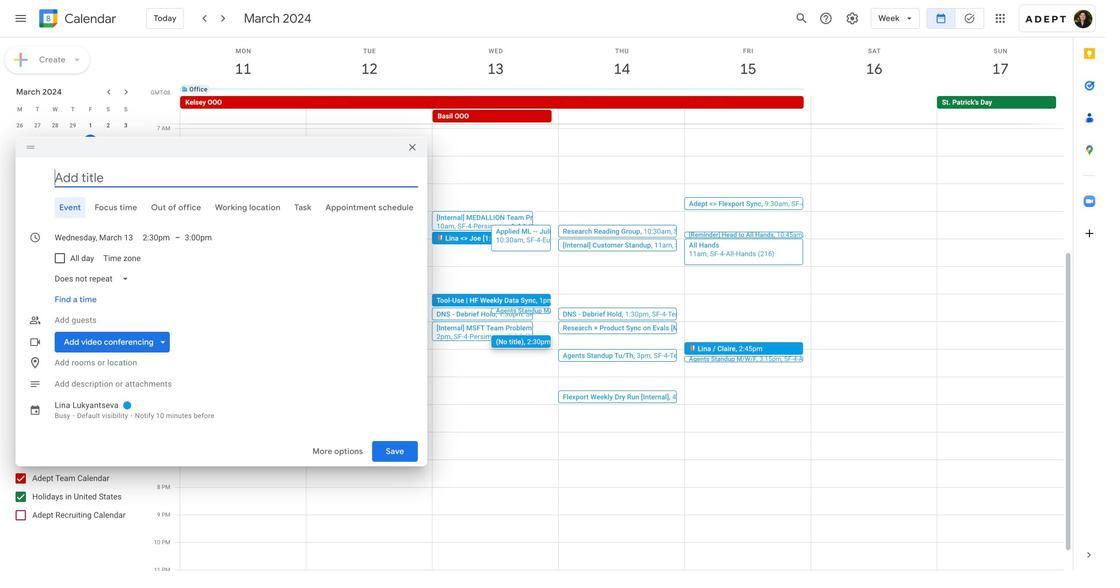 Task type: vqa. For each thing, say whether or not it's contained in the screenshot.
or
no



Task type: describe. For each thing, give the bounding box(es) containing it.
Start time text field
[[143, 227, 170, 248]]

15 element
[[84, 151, 97, 165]]

21 element
[[66, 167, 80, 181]]

february 29 element
[[66, 119, 80, 132]]

april 3 element
[[48, 199, 62, 213]]

4 element
[[13, 135, 27, 149]]

february 26 element
[[13, 119, 27, 132]]

28 element
[[66, 183, 80, 197]]

16 element
[[101, 151, 115, 165]]

14 element
[[66, 151, 80, 165]]

11 element
[[13, 151, 27, 165]]

april 1 element
[[13, 199, 27, 213]]

april 6 element
[[101, 199, 115, 213]]

7 element
[[66, 135, 80, 149]]

25 element
[[13, 183, 27, 197]]

february 28 element
[[48, 119, 62, 132]]

Add title text field
[[55, 169, 418, 187]]

8, today element
[[84, 135, 97, 149]]

27 element
[[48, 183, 62, 197]]

april 4 element
[[66, 199, 80, 213]]

6 element
[[48, 135, 62, 149]]

april 5 element
[[84, 199, 97, 213]]

Start date text field
[[55, 227, 134, 248]]

main drawer image
[[14, 12, 28, 25]]

my calendars list
[[2, 371, 143, 445]]



Task type: locate. For each thing, give the bounding box(es) containing it.
13 element
[[48, 151, 62, 165]]

tab list
[[1074, 37, 1106, 540], [25, 197, 418, 218]]

2 element
[[101, 119, 115, 132]]

1 element
[[84, 119, 97, 132]]

31 element
[[119, 183, 133, 197]]

5 element
[[31, 135, 44, 149]]

settings menu image
[[846, 12, 860, 25]]

23 element
[[101, 167, 115, 181]]

april 7 element
[[119, 199, 133, 213]]

1 horizontal spatial tab list
[[1074, 37, 1106, 540]]

row group
[[11, 117, 135, 214]]

calendar element
[[37, 7, 116, 32]]

None search field
[[0, 216, 143, 258]]

march 2024 grid
[[11, 101, 135, 214]]

10 element
[[119, 135, 133, 149]]

18 element
[[13, 167, 27, 181]]

to element
[[175, 233, 180, 243]]

20 element
[[48, 167, 62, 181]]

12 element
[[31, 151, 44, 165]]

row
[[175, 75, 1073, 103], [175, 96, 1073, 124], [11, 101, 135, 117], [11, 117, 135, 134], [11, 134, 135, 150], [11, 150, 135, 166], [11, 166, 135, 182], [11, 182, 135, 198], [11, 198, 135, 214]]

heading inside calendar element
[[62, 12, 116, 26]]

heading
[[62, 12, 116, 26]]

29 element
[[84, 183, 97, 197]]

End time text field
[[185, 227, 213, 248]]

other calendars list
[[2, 470, 143, 525]]

9 element
[[101, 135, 115, 149]]

3 element
[[119, 119, 133, 132]]

30 element
[[101, 183, 115, 197]]

None field
[[50, 269, 138, 290]]

0 horizontal spatial tab list
[[25, 197, 418, 218]]

grid
[[147, 37, 1073, 572]]

cell
[[306, 85, 433, 94], [433, 85, 559, 94], [559, 85, 685, 94], [685, 85, 812, 94], [812, 85, 938, 94], [938, 85, 1064, 94], [306, 96, 433, 124], [559, 96, 685, 124], [685, 96, 811, 124], [811, 96, 937, 124], [82, 134, 99, 150], [46, 150, 64, 166], [29, 166, 46, 182], [29, 182, 46, 198]]

22 element
[[84, 167, 97, 181]]

17 element
[[119, 151, 133, 165]]

february 27 element
[[31, 119, 44, 132]]



